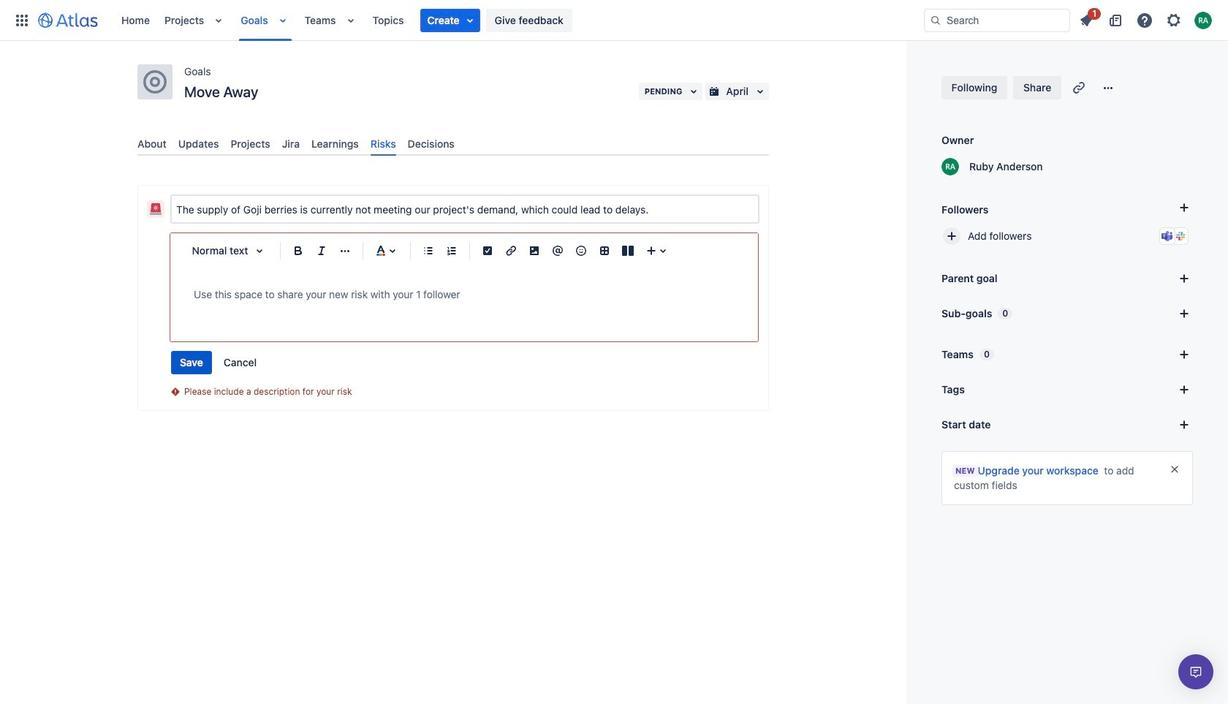 Task type: describe. For each thing, give the bounding box(es) containing it.
table ⇧⌥t image
[[596, 242, 614, 260]]

risk icon image
[[150, 203, 162, 215]]

more formatting image
[[336, 242, 354, 260]]

search image
[[930, 14, 942, 26]]

add follower image
[[944, 227, 961, 245]]

error image
[[170, 386, 181, 398]]

What's the summary of your risk? text field
[[172, 196, 759, 222]]

add team image
[[1176, 346, 1194, 364]]

msteams logo showing  channels are connected to this goal image
[[1162, 230, 1174, 242]]

layouts image
[[620, 242, 637, 260]]

notifications image
[[1078, 11, 1096, 29]]

link ⌘k image
[[503, 242, 520, 260]]

emoji : image
[[573, 242, 590, 260]]

top element
[[9, 0, 925, 41]]

action item [] image
[[479, 242, 497, 260]]

add a follower image
[[1176, 199, 1194, 217]]

set start date image
[[1176, 416, 1194, 434]]

numbered list ⌘⇧7 image
[[443, 242, 461, 260]]

account image
[[1195, 11, 1213, 29]]

add tag image
[[1176, 381, 1194, 399]]

goal icon image
[[143, 70, 167, 94]]

switch to... image
[[13, 11, 31, 29]]



Task type: vqa. For each thing, say whether or not it's contained in the screenshot.
Help image
yes



Task type: locate. For each thing, give the bounding box(es) containing it.
group
[[171, 351, 266, 375]]

bold ⌘b image
[[290, 242, 307, 260]]

1 horizontal spatial list item
[[1074, 5, 1102, 32]]

list item inside list
[[420, 8, 480, 32]]

more icon image
[[1100, 79, 1118, 97]]

text formatting group
[[287, 239, 357, 263]]

Search field
[[925, 8, 1071, 32]]

None search field
[[925, 8, 1071, 32]]

1 horizontal spatial list
[[1074, 5, 1220, 32]]

list formating group
[[417, 239, 464, 263]]

close banner image
[[1170, 464, 1181, 475]]

settings image
[[1166, 11, 1184, 29]]

help image
[[1137, 11, 1154, 29]]

italic ⌘i image
[[313, 242, 331, 260]]

open intercom messenger image
[[1188, 663, 1206, 681]]

mention @ image
[[549, 242, 567, 260]]

banner
[[0, 0, 1229, 41]]

add image, video, or file image
[[526, 242, 544, 260]]

slack logo showing nan channels are connected to this goal image
[[1176, 230, 1187, 242]]

list item
[[1074, 5, 1102, 32], [420, 8, 480, 32]]

bullet list ⌘⇧8 image
[[420, 242, 437, 260]]

0 horizontal spatial list
[[114, 0, 925, 41]]

tab list
[[132, 132, 775, 156]]

0 horizontal spatial list item
[[420, 8, 480, 32]]

list
[[114, 0, 925, 41], [1074, 5, 1220, 32]]

Main content area, start typing to enter text. text field
[[194, 286, 735, 304]]



